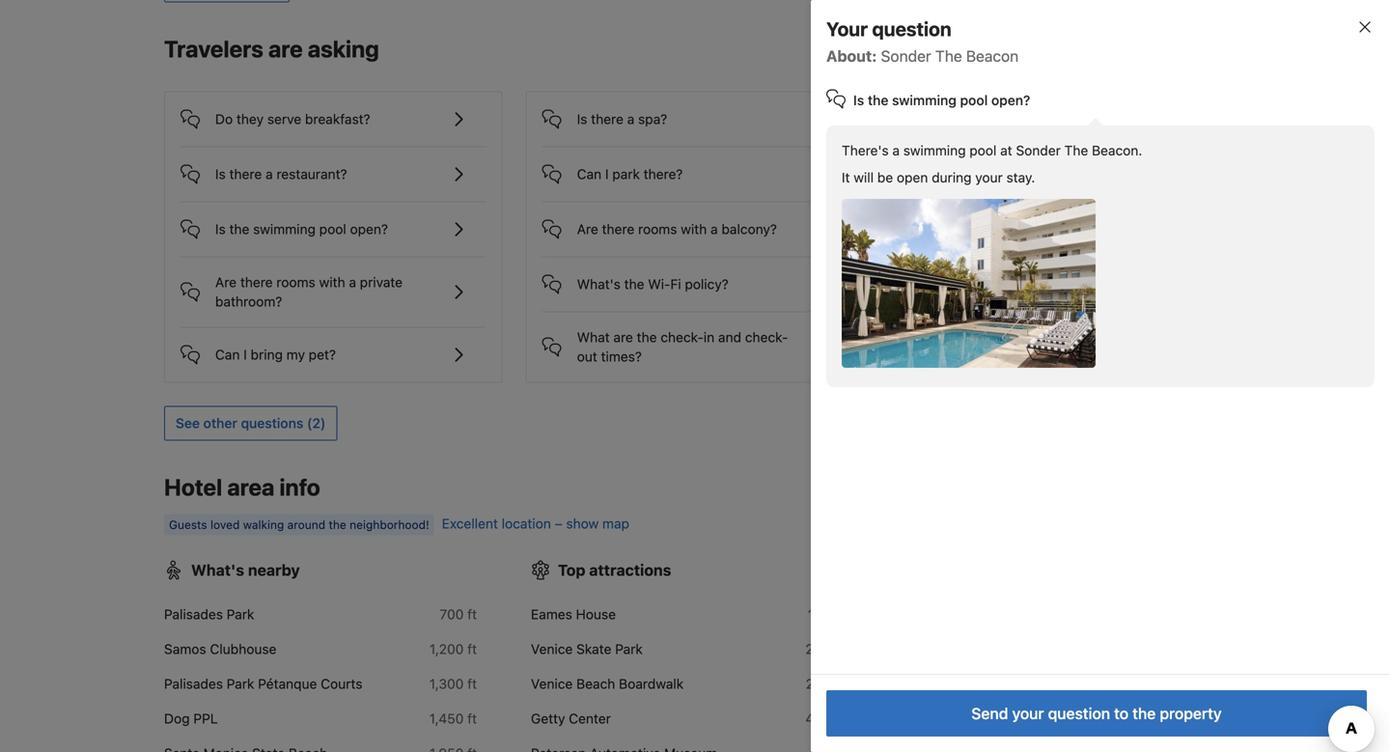 Task type: vqa. For each thing, say whether or not it's contained in the screenshot.
New Orleans To Dublin Shortest Flight Time: 9H 14M
no



Task type: locate. For each thing, give the bounding box(es) containing it.
there up bathroom?
[[240, 274, 273, 290]]

1 vertical spatial are
[[613, 329, 633, 345]]

2.5 mi
[[806, 676, 844, 692]]

policy?
[[685, 276, 729, 292]]

is there a spa?
[[577, 111, 667, 127]]

is there a restaurant? button
[[181, 147, 486, 186]]

are
[[577, 221, 598, 237], [215, 274, 237, 290]]

clubhouse
[[210, 641, 277, 657]]

park down clubhouse
[[227, 676, 254, 692]]

ft for 1,450 ft
[[467, 711, 477, 727]]

the down is there a restaurant?
[[229, 221, 249, 237]]

are for are there rooms with a balcony?
[[577, 221, 598, 237]]

park up clubhouse
[[227, 606, 254, 622]]

question up answer
[[1048, 233, 1104, 249]]

1 vertical spatial questions
[[241, 415, 303, 431]]

swimming inside is the swimming pool open? button
[[253, 221, 316, 237]]

ft for 1,300 ft
[[467, 676, 477, 692]]

at
[[1000, 142, 1012, 158]]

to left 3.3
[[1114, 704, 1129, 723]]

are inside the what are the check-in and check- out times?
[[613, 329, 633, 345]]

i inside can i park there? button
[[605, 166, 609, 182]]

ft right 1,450
[[467, 711, 477, 727]]

1 vertical spatial is the swimming pool open?
[[215, 221, 388, 237]]

there down park
[[602, 221, 635, 237]]

rey
[[968, 711, 991, 727]]

is down about: on the top of page
[[853, 92, 864, 108]]

1 palisades from the top
[[164, 606, 223, 622]]

balcony?
[[722, 221, 777, 237]]

there for are there rooms with a private bathroom?
[[240, 274, 273, 290]]

0 vertical spatial rooms
[[638, 221, 677, 237]]

venice up getty at the left bottom of page
[[531, 676, 573, 692]]

are left asking
[[268, 35, 303, 62]]

park right the skate
[[615, 641, 643, 657]]

there for are there rooms with a balcony?
[[602, 221, 635, 237]]

pool down beacon
[[960, 92, 988, 108]]

mi right 3.3
[[1196, 711, 1211, 727]]

0 horizontal spatial with
[[319, 274, 345, 290]]

courts
[[321, 676, 362, 692]]

are up times?
[[613, 329, 633, 345]]

1 horizontal spatial are
[[577, 221, 598, 237]]

1 vertical spatial can
[[215, 347, 240, 363]]

see other questions (2)
[[176, 415, 326, 431]]

check- right the and
[[745, 329, 788, 345]]

0 horizontal spatial are
[[268, 35, 303, 62]]

2 vertical spatial pool
[[319, 221, 346, 237]]

check-
[[661, 329, 704, 345], [745, 329, 788, 345]]

0 vertical spatial open?
[[991, 92, 1030, 108]]

there
[[591, 111, 624, 127], [229, 166, 262, 182], [602, 221, 635, 237], [240, 274, 273, 290]]

open? down beacon
[[991, 92, 1030, 108]]

0 horizontal spatial rooms
[[276, 274, 315, 290]]

check- left the and
[[661, 329, 704, 345]]

looking?
[[1038, 175, 1115, 198]]

1.5 mi
[[808, 606, 844, 622]]

are up bathroom?
[[215, 274, 237, 290]]

what's up what
[[577, 276, 621, 292]]

mi right 2.4
[[829, 641, 844, 657]]

what are the check-in and check- out times?
[[577, 329, 788, 365]]

1 horizontal spatial are
[[613, 329, 633, 345]]

during
[[932, 169, 972, 185]]

1 horizontal spatial sonder
[[1016, 142, 1061, 158]]

are inside are there rooms with a private bathroom?
[[215, 274, 237, 290]]

1 vertical spatial sonder
[[1016, 142, 1061, 158]]

question
[[872, 17, 952, 40], [1048, 233, 1104, 249], [1048, 704, 1110, 723]]

ask
[[1010, 233, 1034, 249]]

have
[[940, 283, 969, 299]]

1 vertical spatial are
[[215, 274, 237, 290]]

1 horizontal spatial rooms
[[638, 221, 677, 237]]

your right send
[[1012, 704, 1044, 723]]

1.7 mi
[[1175, 676, 1211, 692]]

3.3 mi
[[1172, 711, 1211, 727]]

a inside button
[[1037, 233, 1045, 249]]

rooms inside are there rooms with a private bathroom?
[[276, 274, 315, 290]]

open? up private
[[350, 221, 388, 237]]

1 horizontal spatial can
[[577, 166, 602, 182]]

0 vertical spatial are
[[577, 221, 598, 237]]

1 vertical spatial open?
[[350, 221, 388, 237]]

0 vertical spatial with
[[681, 221, 707, 237]]

will
[[854, 169, 874, 185]]

is there a spa? button
[[542, 92, 848, 131]]

the left beacon
[[935, 47, 962, 65]]

2 palisades from the top
[[164, 676, 223, 692]]

0 vertical spatial the
[[935, 47, 962, 65]]

the inside 'send your question to the property' button
[[1133, 704, 1156, 723]]

can left bring
[[215, 347, 240, 363]]

3 ft from the top
[[467, 676, 477, 692]]

sonder inside your question about: sonder the beacon
[[881, 47, 931, 65]]

1 vertical spatial question
[[1048, 233, 1104, 249]]

there down they
[[229, 166, 262, 182]]

1 vertical spatial the
[[1064, 142, 1088, 158]]

0 vertical spatial can
[[577, 166, 602, 182]]

a inside are there rooms with a private bathroom?
[[349, 274, 356, 290]]

i for bring
[[244, 347, 247, 363]]

is the swimming pool open? down restaurant?
[[215, 221, 388, 237]]

swimming
[[892, 92, 957, 108], [903, 142, 966, 158], [253, 221, 316, 237]]

0 horizontal spatial i
[[244, 347, 247, 363]]

is down do
[[215, 166, 226, 182]]

pool
[[960, 92, 988, 108], [970, 142, 997, 158], [319, 221, 346, 237]]

the inside the 'what's the wi-fi policy?' button
[[624, 276, 644, 292]]

ft right 1,300
[[467, 676, 477, 692]]

palisades for palisades park pétanque courts
[[164, 676, 223, 692]]

venice
[[531, 641, 573, 657], [531, 676, 573, 692], [898, 676, 940, 692]]

what's for what's the wi-fi policy?
[[577, 276, 621, 292]]

1,450 ft
[[429, 711, 477, 727]]

venice up marina
[[898, 676, 940, 692]]

question inside the ask a question button
[[1048, 233, 1104, 249]]

0 horizontal spatial sonder
[[881, 47, 931, 65]]

to left the 'most'
[[1086, 283, 1098, 299]]

we
[[916, 283, 936, 299]]

pool left at
[[970, 142, 997, 158]]

palisades
[[164, 606, 223, 622], [164, 676, 223, 692]]

an
[[973, 283, 988, 299]]

a right ask
[[1037, 233, 1045, 249]]

0 vertical spatial is the swimming pool open?
[[853, 92, 1030, 108]]

a left "spa?"
[[627, 111, 635, 127]]

a
[[627, 111, 635, 127], [892, 142, 900, 158], [266, 166, 273, 182], [711, 221, 718, 237], [1037, 233, 1045, 249], [349, 274, 356, 290]]

2 vertical spatial swimming
[[253, 221, 316, 237]]

property
[[1160, 704, 1222, 723]]

1.5
[[808, 606, 825, 622]]

rooms up bathroom?
[[276, 274, 315, 290]]

0 horizontal spatial is the swimming pool open?
[[215, 221, 388, 237]]

questions right the 'most'
[[1137, 283, 1197, 299]]

sonder right about: on the top of page
[[881, 47, 931, 65]]

1 vertical spatial what's
[[191, 561, 244, 579]]

what's
[[577, 276, 621, 292], [191, 561, 244, 579]]

your
[[975, 169, 1003, 185], [1012, 704, 1044, 723]]

palisades for palisades park
[[164, 606, 223, 622]]

private
[[360, 274, 403, 290]]

question for ask
[[1048, 233, 1104, 249]]

with up the 'what's the wi-fi policy?' button
[[681, 221, 707, 237]]

0 horizontal spatial what's
[[191, 561, 244, 579]]

ask a question button
[[998, 224, 1115, 258]]

travelers are asking
[[164, 35, 379, 62]]

open? inside button
[[350, 221, 388, 237]]

0 horizontal spatial are
[[215, 274, 237, 290]]

1 horizontal spatial check-
[[745, 329, 788, 345]]

1 horizontal spatial your
[[1012, 704, 1044, 723]]

boardwalk
[[619, 676, 684, 692]]

venice down eames
[[531, 641, 573, 657]]

1 horizontal spatial i
[[605, 166, 609, 182]]

1 vertical spatial palisades
[[164, 676, 223, 692]]

1,300
[[429, 676, 464, 692]]

0 vertical spatial i
[[605, 166, 609, 182]]

palisades up samos
[[164, 606, 223, 622]]

the left wi-
[[624, 276, 644, 292]]

0 horizontal spatial your
[[975, 169, 1003, 185]]

4 ft from the top
[[467, 711, 477, 727]]

the up times?
[[637, 329, 657, 345]]

0 vertical spatial questions
[[1137, 283, 1197, 299]]

with left private
[[319, 274, 345, 290]]

to
[[1086, 283, 1098, 299], [1114, 704, 1129, 723]]

what's up palisades park
[[191, 561, 244, 579]]

park
[[227, 606, 254, 622], [615, 641, 643, 657], [227, 676, 254, 692]]

ft right 700
[[467, 606, 477, 622]]

there inside are there rooms with a private bathroom?
[[240, 274, 273, 290]]

i inside can i bring my pet? button
[[244, 347, 247, 363]]

skate
[[576, 641, 611, 657]]

are there rooms with a private bathroom? button
[[181, 257, 486, 311]]

question right send
[[1048, 704, 1110, 723]]

in
[[704, 329, 715, 345]]

venice for venice skate park
[[531, 641, 573, 657]]

mi for 1.5 mi
[[829, 606, 844, 622]]

are down can i park there?
[[577, 221, 598, 237]]

1 vertical spatial i
[[244, 347, 247, 363]]

0 vertical spatial park
[[227, 606, 254, 622]]

beach right rey
[[995, 711, 1034, 727]]

0 vertical spatial are
[[268, 35, 303, 62]]

question inside 'send your question to the property' button
[[1048, 704, 1110, 723]]

1 horizontal spatial the
[[1064, 142, 1088, 158]]

there's
[[842, 142, 889, 158]]

0 horizontal spatial can
[[215, 347, 240, 363]]

bathroom?
[[215, 294, 282, 310]]

the inside is the swimming pool open? button
[[229, 221, 249, 237]]

1 vertical spatial your
[[1012, 704, 1044, 723]]

do
[[215, 111, 233, 127]]

1 check- from the left
[[661, 329, 704, 345]]

1 horizontal spatial what's
[[577, 276, 621, 292]]

0 vertical spatial what's
[[577, 276, 621, 292]]

1 horizontal spatial is the swimming pool open?
[[853, 92, 1030, 108]]

the
[[935, 47, 962, 65], [1064, 142, 1088, 158]]

1 horizontal spatial to
[[1114, 704, 1129, 723]]

about:
[[826, 47, 877, 65]]

the
[[868, 92, 889, 108], [229, 221, 249, 237], [624, 276, 644, 292], [637, 329, 657, 345], [1133, 704, 1156, 723]]

4.5 mi
[[806, 711, 844, 727]]

beach down the skate
[[576, 676, 615, 692]]

0 horizontal spatial questions
[[241, 415, 303, 431]]

i left park
[[605, 166, 609, 182]]

mi right 1.5
[[829, 606, 844, 622]]

with inside are there rooms with a private bathroom?
[[319, 274, 345, 290]]

0 horizontal spatial open?
[[350, 221, 388, 237]]

del
[[944, 711, 964, 727]]

ft right 1,200
[[467, 641, 477, 657]]

what's inside button
[[577, 276, 621, 292]]

mi for 2.4 mi
[[829, 641, 844, 657]]

are
[[268, 35, 303, 62], [613, 329, 633, 345]]

can i park there? button
[[542, 147, 848, 186]]

a up be
[[892, 142, 900, 158]]

0 vertical spatial question
[[872, 17, 952, 40]]

1 vertical spatial rooms
[[276, 274, 315, 290]]

the up looking? on the top
[[1064, 142, 1088, 158]]

2 ft from the top
[[467, 641, 477, 657]]

your question about: sonder the beacon
[[826, 17, 1019, 65]]

0 vertical spatial palisades
[[164, 606, 223, 622]]

1,300 ft
[[429, 676, 477, 692]]

a left private
[[349, 274, 356, 290]]

beach up 'marina del rey beach'
[[943, 676, 982, 692]]

0 horizontal spatial to
[[1086, 283, 1098, 299]]

is inside button
[[577, 111, 587, 127]]

i left bring
[[244, 347, 247, 363]]

mi right "1.7"
[[1196, 676, 1211, 692]]

there left "spa?"
[[591, 111, 624, 127]]

there for is there a restaurant?
[[229, 166, 262, 182]]

questions left (2)
[[241, 415, 303, 431]]

ft for 700 ft
[[467, 606, 477, 622]]

1 vertical spatial to
[[1114, 704, 1129, 723]]

mi
[[829, 606, 844, 622], [829, 641, 844, 657], [829, 676, 844, 692], [1196, 676, 1211, 692], [829, 711, 844, 727], [1196, 711, 1211, 727]]

2 vertical spatial question
[[1048, 704, 1110, 723]]

instant
[[992, 283, 1034, 299]]

hotel area info
[[164, 474, 320, 501]]

your down there's a swimming pool at sonder the beacon.
[[975, 169, 1003, 185]]

restaurant?
[[276, 166, 347, 182]]

mi right 2.5
[[829, 676, 844, 692]]

0 horizontal spatial the
[[935, 47, 962, 65]]

mi right 4.5
[[829, 711, 844, 727]]

0 vertical spatial to
[[1086, 283, 1098, 299]]

beach
[[576, 676, 615, 692], [943, 676, 982, 692], [995, 711, 1034, 727]]

can i bring my pet?
[[215, 347, 336, 363]]

rooms up wi-
[[638, 221, 677, 237]]

1 vertical spatial with
[[319, 274, 345, 290]]

pet?
[[309, 347, 336, 363]]

eames
[[531, 606, 572, 622]]

the left 3.3
[[1133, 704, 1156, 723]]

are for asking
[[268, 35, 303, 62]]

eames house
[[531, 606, 616, 622]]

0 horizontal spatial check-
[[661, 329, 704, 345]]

1 vertical spatial swimming
[[903, 142, 966, 158]]

there?
[[644, 166, 683, 182]]

swimming up it will be open during your stay.
[[903, 142, 966, 158]]

1 horizontal spatial beach
[[943, 676, 982, 692]]

is the swimming pool open?
[[853, 92, 1030, 108], [215, 221, 388, 237]]

swimming down is there a restaurant?
[[253, 221, 316, 237]]

are for are there rooms with a private bathroom?
[[215, 274, 237, 290]]

what's the wi-fi policy? button
[[542, 257, 848, 296]]

can for can i bring my pet?
[[215, 347, 240, 363]]

what's the wi-fi policy?
[[577, 276, 729, 292]]

there for is there a spa?
[[591, 111, 624, 127]]

most
[[1102, 283, 1133, 299]]

sonder right at
[[1016, 142, 1061, 158]]

it
[[842, 169, 850, 185]]

1 horizontal spatial open?
[[991, 92, 1030, 108]]

out
[[577, 349, 597, 365]]

is the swimming pool open? down your question about: sonder the beacon
[[853, 92, 1030, 108]]

is left "spa?"
[[577, 111, 587, 127]]

send your question to the property button
[[826, 690, 1367, 737]]

the down about: on the top of page
[[868, 92, 889, 108]]

question right your
[[872, 17, 952, 40]]

sonder
[[881, 47, 931, 65], [1016, 142, 1061, 158]]

with for balcony?
[[681, 221, 707, 237]]

question inside your question about: sonder the beacon
[[872, 17, 952, 40]]

ft
[[467, 606, 477, 622], [467, 641, 477, 657], [467, 676, 477, 692], [467, 711, 477, 727]]

0 horizontal spatial beach
[[576, 676, 615, 692]]

are inside button
[[577, 221, 598, 237]]

is up bathroom?
[[215, 221, 226, 237]]

1 horizontal spatial with
[[681, 221, 707, 237]]

a inside your question dialog
[[892, 142, 900, 158]]

can left park
[[577, 166, 602, 182]]

question for send
[[1048, 704, 1110, 723]]

park for 1,300 ft
[[227, 676, 254, 692]]

1 ft from the top
[[467, 606, 477, 622]]

pool up are there rooms with a private bathroom? button
[[319, 221, 346, 237]]

2 vertical spatial park
[[227, 676, 254, 692]]

rooms inside button
[[638, 221, 677, 237]]

0 vertical spatial sonder
[[881, 47, 931, 65]]

beacon
[[966, 47, 1019, 65]]

is the swimming pool open? button
[[181, 202, 486, 241]]

beacon.
[[1092, 142, 1142, 158]]

swimming down your question about: sonder the beacon
[[892, 92, 957, 108]]

palisades up dog ppl
[[164, 676, 223, 692]]

your inside button
[[1012, 704, 1044, 723]]

with inside button
[[681, 221, 707, 237]]



Task type: describe. For each thing, give the bounding box(es) containing it.
open? inside your question dialog
[[991, 92, 1030, 108]]

times?
[[601, 349, 642, 365]]

1,200 ft
[[430, 641, 477, 657]]

info
[[279, 474, 320, 501]]

bring
[[251, 347, 283, 363]]

area
[[227, 474, 275, 501]]

0 vertical spatial your
[[975, 169, 1003, 185]]

is the swimming pool open? inside button
[[215, 221, 388, 237]]

pétanque
[[258, 676, 317, 692]]

fi
[[670, 276, 681, 292]]

getty center
[[531, 711, 611, 727]]

the inside the what are the check-in and check- out times?
[[637, 329, 657, 345]]

mi for 1.7 mi
[[1196, 676, 1211, 692]]

0 vertical spatial pool
[[960, 92, 988, 108]]

is the swimming pool open? inside your question dialog
[[853, 92, 1030, 108]]

the inside your question about: sonder the beacon
[[935, 47, 962, 65]]

house
[[576, 606, 616, 622]]

are there rooms with a balcony? button
[[542, 202, 848, 241]]

marina
[[898, 711, 940, 727]]

beach for venice beach boardwalk
[[576, 676, 615, 692]]

asking
[[308, 35, 379, 62]]

your
[[826, 17, 868, 40]]

we have an instant answer to most questions
[[916, 283, 1197, 299]]

attractions
[[589, 561, 671, 579]]

700
[[440, 606, 464, 622]]

ppl
[[193, 711, 218, 727]]

dog ppl
[[164, 711, 218, 727]]

answer
[[1038, 283, 1082, 299]]

park for 700 ft
[[227, 606, 254, 622]]

a left balcony?
[[711, 221, 718, 237]]

see other questions (2) button
[[164, 406, 337, 441]]

1 vertical spatial pool
[[970, 142, 997, 158]]

samos
[[164, 641, 206, 657]]

travelers
[[164, 35, 263, 62]]

other
[[203, 415, 237, 431]]

see
[[176, 415, 200, 431]]

is inside your question dialog
[[853, 92, 864, 108]]

serve
[[267, 111, 301, 127]]

there's a swimming pool at sonder the beacon.
[[842, 142, 1142, 158]]

ft for 1,200 ft
[[467, 641, 477, 657]]

your question dialog
[[780, 0, 1390, 752]]

park
[[612, 166, 640, 182]]

0 vertical spatial swimming
[[892, 92, 957, 108]]

(2)
[[307, 415, 326, 431]]

be
[[877, 169, 893, 185]]

3.3
[[1172, 711, 1192, 727]]

with for private
[[319, 274, 345, 290]]

spa?
[[638, 111, 667, 127]]

still looking?
[[999, 175, 1115, 198]]

is there a restaurant?
[[215, 166, 347, 182]]

what are the check-in and check- out times? button
[[542, 312, 848, 367]]

mi for 3.3 mi
[[1196, 711, 1211, 727]]

2 horizontal spatial beach
[[995, 711, 1034, 727]]

still
[[999, 175, 1034, 198]]

do they serve breakfast? button
[[181, 92, 486, 131]]

nearby
[[248, 561, 300, 579]]

can i bring my pet? button
[[181, 328, 486, 367]]

i for park
[[605, 166, 609, 182]]

hotel
[[164, 474, 222, 501]]

ask a question
[[1010, 233, 1104, 249]]

room picture image
[[842, 199, 1095, 368]]

dog
[[164, 711, 190, 727]]

questions inside button
[[241, 415, 303, 431]]

what's nearby
[[191, 561, 300, 579]]

venice skate park
[[531, 641, 643, 657]]

1 horizontal spatial questions
[[1137, 283, 1197, 299]]

stay.
[[1006, 169, 1035, 185]]

a left restaurant?
[[266, 166, 273, 182]]

2 check- from the left
[[745, 329, 788, 345]]

1.7
[[1175, 676, 1192, 692]]

rooms for balcony?
[[638, 221, 677, 237]]

rooms for private
[[276, 274, 315, 290]]

1,200
[[430, 641, 464, 657]]

are for the
[[613, 329, 633, 345]]

is for is there a restaurant? button
[[215, 166, 226, 182]]

pool inside button
[[319, 221, 346, 237]]

what
[[577, 329, 610, 345]]

venice for venice beach boardwalk
[[531, 676, 573, 692]]

they
[[236, 111, 264, 127]]

palisades park pétanque courts
[[164, 676, 362, 692]]

are there rooms with a private bathroom?
[[215, 274, 403, 310]]

marina del rey beach
[[898, 711, 1034, 727]]

700 ft
[[440, 606, 477, 622]]

do they serve breakfast?
[[215, 111, 370, 127]]

2.4
[[805, 641, 825, 657]]

venice beach
[[898, 676, 982, 692]]

beach for venice beach
[[943, 676, 982, 692]]

mi for 4.5 mi
[[829, 711, 844, 727]]

what's for what's nearby
[[191, 561, 244, 579]]

it will be open during your stay.
[[842, 169, 1035, 185]]

send your question to the property
[[972, 704, 1222, 723]]

open
[[897, 169, 928, 185]]

4.5
[[806, 711, 825, 727]]

center
[[569, 711, 611, 727]]

are there rooms with a balcony?
[[577, 221, 777, 237]]

samos clubhouse
[[164, 641, 277, 657]]

1,450
[[429, 711, 464, 727]]

and
[[718, 329, 741, 345]]

venice for venice beach
[[898, 676, 940, 692]]

2.5
[[806, 676, 825, 692]]

mi for 2.5 mi
[[829, 676, 844, 692]]

to inside button
[[1114, 704, 1129, 723]]

can i park there?
[[577, 166, 683, 182]]

is for is the swimming pool open? button
[[215, 221, 226, 237]]

is for "is there a spa?" button at top
[[577, 111, 587, 127]]

send
[[972, 704, 1008, 723]]

can for can i park there?
[[577, 166, 602, 182]]

1 vertical spatial park
[[615, 641, 643, 657]]



